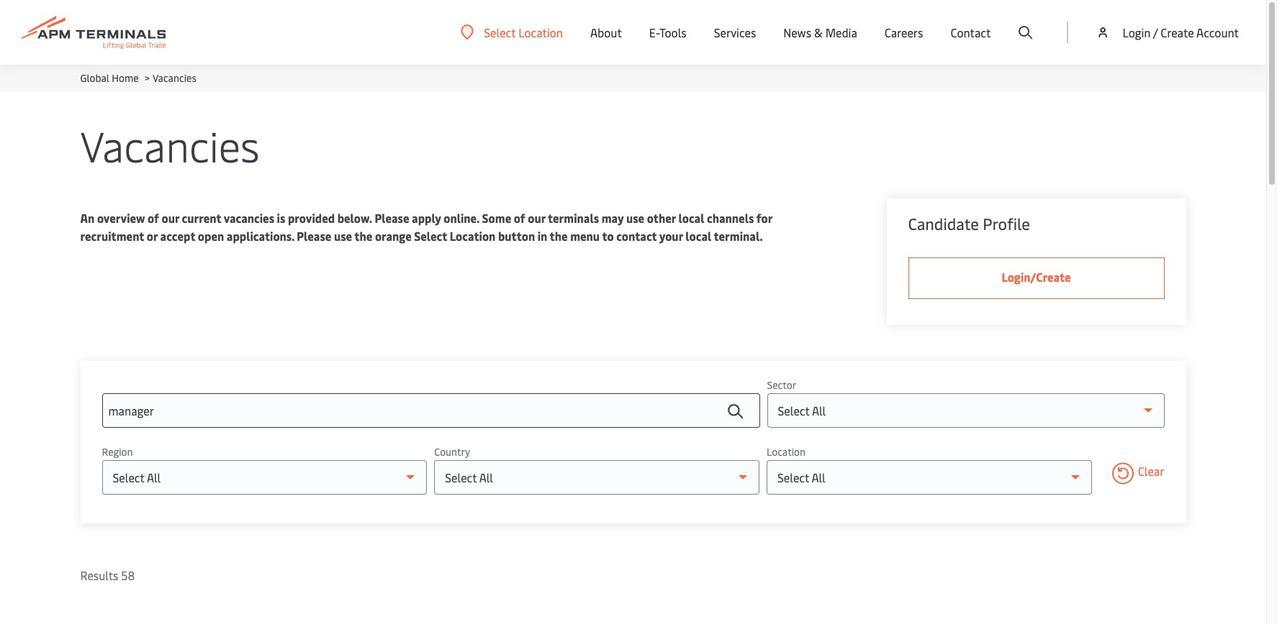 Task type: locate. For each thing, give the bounding box(es) containing it.
your
[[659, 228, 683, 244]]

account
[[1197, 24, 1239, 40]]

please down the provided
[[297, 228, 331, 244]]

of
[[148, 210, 159, 226], [514, 210, 525, 226]]

an overview of our current vacancies is provided below. please apply online. some of our terminals may use other local channels for recruitment or accept open applications.
[[80, 210, 772, 244]]

news & media
[[784, 24, 857, 40]]

menu
[[570, 228, 600, 244]]

contact
[[616, 228, 657, 244]]

1 horizontal spatial please
[[375, 210, 409, 226]]

0 horizontal spatial the
[[354, 228, 372, 244]]

terminal.
[[714, 228, 763, 244]]

0 vertical spatial location
[[519, 24, 563, 40]]

login
[[1123, 24, 1151, 40]]

services button
[[714, 0, 756, 65]]

1 of from the left
[[148, 210, 159, 226]]

region
[[102, 446, 133, 459]]

may
[[602, 210, 624, 226]]

our up 'accept' on the top
[[162, 210, 179, 226]]

location down sector
[[767, 446, 806, 459]]

1 horizontal spatial location
[[519, 24, 563, 40]]

login/create link
[[908, 258, 1165, 300]]

1 horizontal spatial use
[[626, 210, 644, 226]]

sector
[[767, 379, 796, 392]]

0 vertical spatial please
[[375, 210, 409, 226]]

news & media button
[[784, 0, 857, 65]]

profile
[[983, 213, 1030, 235]]

1 vertical spatial location
[[450, 228, 496, 244]]

vacancies
[[153, 71, 196, 85], [80, 117, 260, 174]]

location down online.
[[450, 228, 496, 244]]

select location button
[[461, 24, 563, 40]]

0 vertical spatial use
[[626, 210, 644, 226]]

1 horizontal spatial the
[[550, 228, 568, 244]]

candidate
[[908, 213, 979, 235]]

of up or
[[148, 210, 159, 226]]

use down the below.
[[334, 228, 352, 244]]

use
[[626, 210, 644, 226], [334, 228, 352, 244]]

careers
[[885, 24, 923, 40]]

provided
[[288, 210, 335, 226]]

local up your at the right top of page
[[679, 210, 704, 226]]

clear button
[[1112, 463, 1165, 487]]

contact
[[951, 24, 991, 40]]

1 vertical spatial please
[[297, 228, 331, 244]]

select location
[[484, 24, 563, 40]]

news
[[784, 24, 811, 40]]

0 horizontal spatial location
[[450, 228, 496, 244]]

our
[[162, 210, 179, 226], [528, 210, 546, 226]]

please up the orange
[[375, 210, 409, 226]]

please
[[375, 210, 409, 226], [297, 228, 331, 244]]

1 vertical spatial select
[[414, 228, 447, 244]]

is
[[277, 210, 285, 226]]

of up "button"
[[514, 210, 525, 226]]

1 horizontal spatial our
[[528, 210, 546, 226]]

text search text field
[[102, 394, 760, 428]]

select
[[484, 24, 516, 40], [414, 228, 447, 244]]

the down the below.
[[354, 228, 372, 244]]

login/create
[[1002, 269, 1071, 285]]

local
[[679, 210, 704, 226], [686, 228, 712, 244]]

login / create account link
[[1096, 0, 1239, 65]]

local right your at the right top of page
[[686, 228, 712, 244]]

the right in
[[550, 228, 568, 244]]

location left 'about' popup button
[[519, 24, 563, 40]]

0 horizontal spatial please
[[297, 228, 331, 244]]

0 horizontal spatial our
[[162, 210, 179, 226]]

location
[[519, 24, 563, 40], [450, 228, 496, 244], [767, 446, 806, 459]]

careers button
[[885, 0, 923, 65]]

channels
[[707, 210, 754, 226]]

our up in
[[528, 210, 546, 226]]

1 horizontal spatial select
[[484, 24, 516, 40]]

the
[[354, 228, 372, 244], [550, 228, 568, 244]]

results
[[80, 568, 118, 584]]

vacancies down >
[[80, 117, 260, 174]]

please use the orange select location button in the menu to contact your local terminal.
[[297, 228, 763, 244]]

0 horizontal spatial select
[[414, 228, 447, 244]]

global home link
[[80, 71, 139, 85]]

accept
[[160, 228, 195, 244]]

apply
[[412, 210, 441, 226]]

2 vertical spatial location
[[767, 446, 806, 459]]

use up contact
[[626, 210, 644, 226]]

0 horizontal spatial of
[[148, 210, 159, 226]]

0 vertical spatial local
[[679, 210, 704, 226]]

2 our from the left
[[528, 210, 546, 226]]

vacancies right >
[[153, 71, 196, 85]]

>
[[145, 71, 150, 85]]

global home > vacancies
[[80, 71, 196, 85]]

in
[[538, 228, 547, 244]]

1 horizontal spatial of
[[514, 210, 525, 226]]

0 horizontal spatial use
[[334, 228, 352, 244]]



Task type: vqa. For each thing, say whether or not it's contained in the screenshot.
the topmost Select
yes



Task type: describe. For each thing, give the bounding box(es) containing it.
below.
[[337, 210, 372, 226]]

orange
[[375, 228, 412, 244]]

0 vertical spatial select
[[484, 24, 516, 40]]

for
[[757, 210, 772, 226]]

candidate profile
[[908, 213, 1030, 235]]

use inside an overview of our current vacancies is provided below. please apply online. some of our terminals may use other local channels for recruitment or accept open applications.
[[626, 210, 644, 226]]

media
[[826, 24, 857, 40]]

/
[[1153, 24, 1158, 40]]

applications.
[[227, 228, 295, 244]]

1 vertical spatial use
[[334, 228, 352, 244]]

58
[[121, 568, 135, 584]]

recruitment
[[80, 228, 144, 244]]

local inside an overview of our current vacancies is provided below. please apply online. some of our terminals may use other local channels for recruitment or accept open applications.
[[679, 210, 704, 226]]

2 of from the left
[[514, 210, 525, 226]]

open
[[198, 228, 224, 244]]

&
[[814, 24, 823, 40]]

other
[[647, 210, 676, 226]]

1 the from the left
[[354, 228, 372, 244]]

e-tools
[[649, 24, 687, 40]]

login / create account
[[1123, 24, 1239, 40]]

about
[[590, 24, 622, 40]]

1 vertical spatial local
[[686, 228, 712, 244]]

clear
[[1138, 463, 1165, 479]]

results 58
[[80, 568, 135, 584]]

to
[[602, 228, 614, 244]]

about button
[[590, 0, 622, 65]]

global
[[80, 71, 109, 85]]

button
[[498, 228, 535, 244]]

e-
[[649, 24, 660, 40]]

create
[[1161, 24, 1194, 40]]

1 vertical spatial vacancies
[[80, 117, 260, 174]]

terminals
[[548, 210, 599, 226]]

e-tools button
[[649, 0, 687, 65]]

contact button
[[951, 0, 991, 65]]

please inside an overview of our current vacancies is provided below. please apply online. some of our terminals may use other local channels for recruitment or accept open applications.
[[375, 210, 409, 226]]

overview
[[97, 210, 145, 226]]

services
[[714, 24, 756, 40]]

2 the from the left
[[550, 228, 568, 244]]

home
[[112, 71, 139, 85]]

2 horizontal spatial location
[[767, 446, 806, 459]]

current
[[182, 210, 221, 226]]

online.
[[444, 210, 480, 226]]

some
[[482, 210, 511, 226]]

country
[[434, 446, 470, 459]]

1 our from the left
[[162, 210, 179, 226]]

or
[[147, 228, 158, 244]]

vacancies
[[224, 210, 274, 226]]

0 vertical spatial vacancies
[[153, 71, 196, 85]]

an
[[80, 210, 95, 226]]

tools
[[659, 24, 687, 40]]



